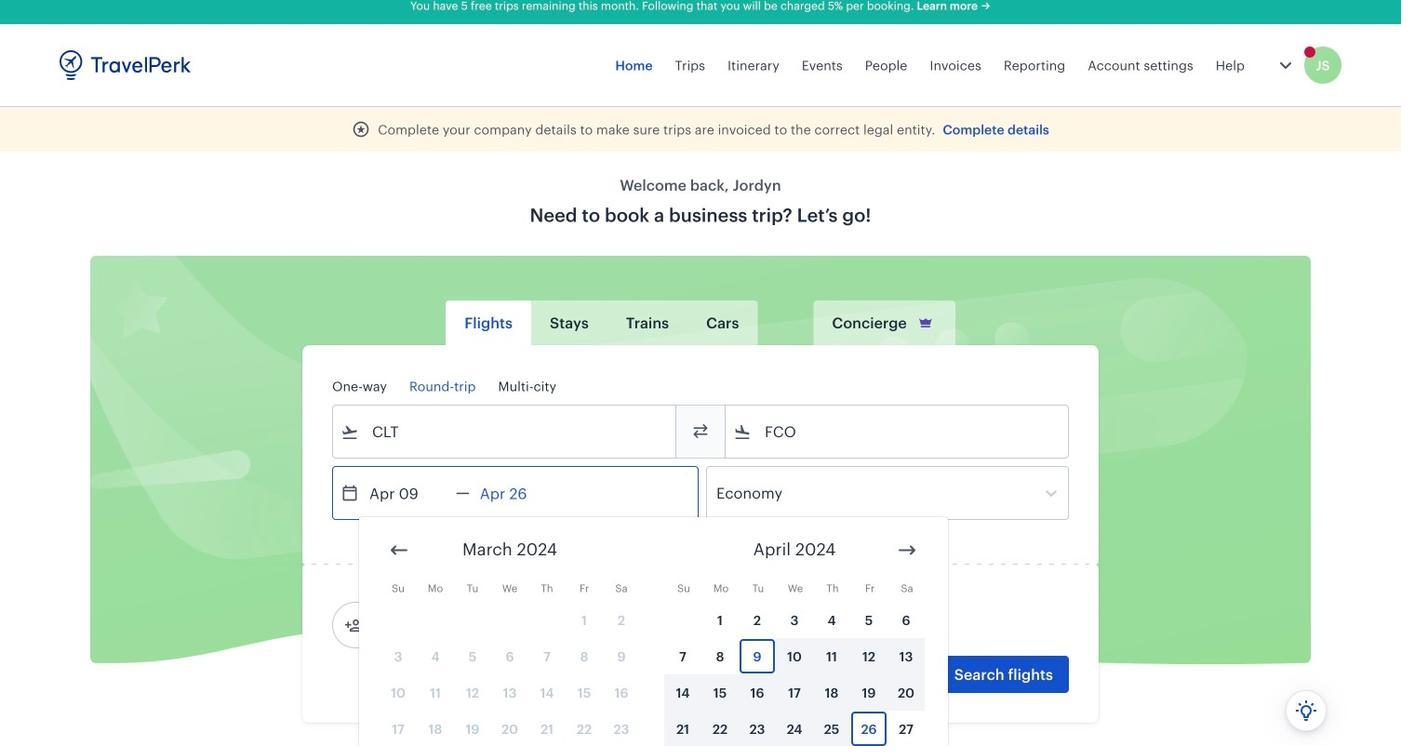 Task type: locate. For each thing, give the bounding box(es) containing it.
calendar application
[[359, 518, 1402, 746]]

move backward to switch to the previous month. image
[[388, 539, 410, 562]]

From search field
[[359, 417, 652, 447]]

Add first traveler search field
[[363, 611, 557, 640]]



Task type: vqa. For each thing, say whether or not it's contained in the screenshot.
Depart text field
yes



Task type: describe. For each thing, give the bounding box(es) containing it.
Return text field
[[470, 467, 567, 519]]

move forward to switch to the next month. image
[[896, 539, 919, 562]]

To search field
[[752, 417, 1044, 447]]

Depart text field
[[359, 467, 456, 519]]



